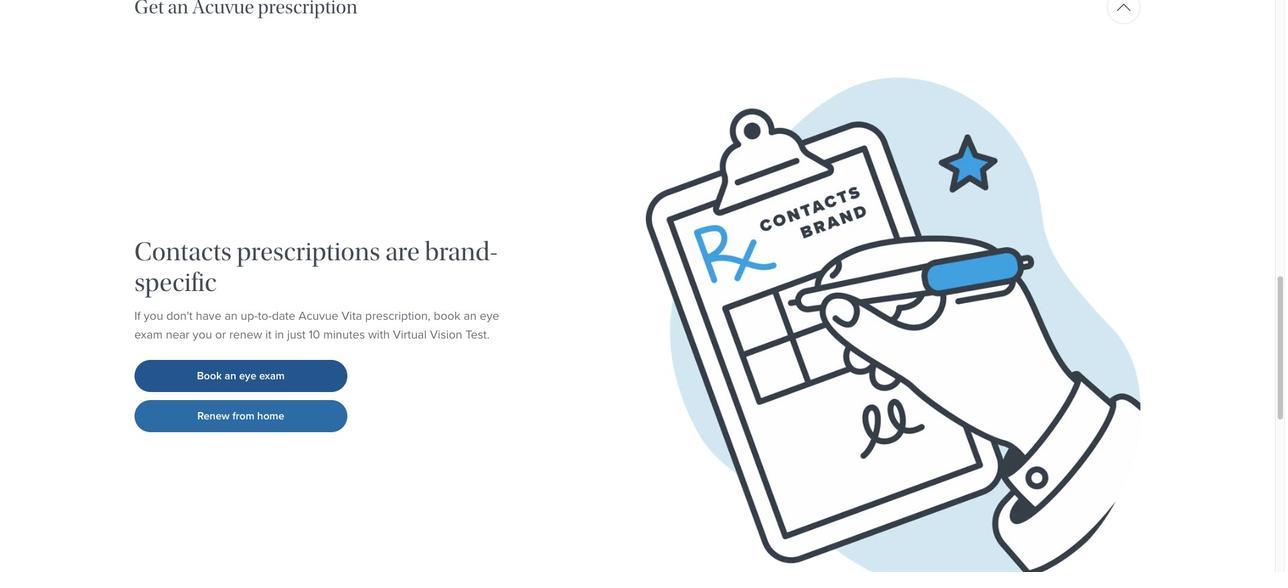 Task type: vqa. For each thing, say whether or not it's contained in the screenshot.
left eye
yes



Task type: describe. For each thing, give the bounding box(es) containing it.
have
[[196, 307, 221, 325]]

contacts
[[134, 237, 232, 267]]

vision
[[430, 326, 462, 344]]

acuvue
[[299, 307, 338, 325]]

1 vertical spatial exam
[[259, 368, 285, 384]]

an right book
[[225, 368, 236, 384]]

or renew
[[215, 326, 262, 344]]

don't
[[166, 307, 193, 325]]

it
[[265, 326, 272, 344]]

virtual
[[393, 326, 427, 344]]

book an eye exam link
[[134, 360, 347, 392]]

renew from home link
[[134, 400, 347, 433]]

from
[[232, 408, 255, 424]]

0 horizontal spatial you
[[144, 307, 163, 325]]

contacts prescriptions are brand- specific
[[134, 237, 498, 298]]

specific
[[134, 268, 217, 298]]

exam inside the if you don't have an up-to-date acuvue vita prescription, book an eye exam near you or renew it in just 10 minutes with virtual vision test.
[[134, 326, 163, 344]]

just
[[287, 326, 306, 344]]



Task type: locate. For each thing, give the bounding box(es) containing it.
0 vertical spatial eye
[[480, 307, 499, 325]]

1 horizontal spatial exam
[[259, 368, 285, 384]]

renew
[[197, 408, 230, 424]]

illustration of a contacts prescription image
[[646, 78, 1141, 572]]

1 vertical spatial you
[[193, 326, 212, 344]]

0 horizontal spatial eye
[[239, 368, 256, 384]]

book an eye exam
[[197, 368, 285, 384]]

brand-
[[425, 237, 498, 267]]

up-
[[241, 307, 258, 325]]

an
[[225, 307, 238, 325], [464, 307, 477, 325], [225, 368, 236, 384]]

you down have
[[193, 326, 212, 344]]

an up test.
[[464, 307, 477, 325]]

prescriptions
[[237, 237, 380, 267]]

eye inside book an eye exam link
[[239, 368, 256, 384]]

date
[[272, 307, 296, 325]]

minutes
[[323, 326, 365, 344]]

eye inside the if you don't have an up-to-date acuvue vita prescription, book an eye exam near you or renew it in just 10 minutes with virtual vision test.
[[480, 307, 499, 325]]

if
[[134, 307, 141, 325]]

if you don't have an up-to-date acuvue vita prescription, book an eye exam near you or renew it in just 10 minutes with virtual vision test.
[[134, 307, 499, 344]]

renew from home
[[197, 408, 284, 424]]

near
[[166, 326, 190, 344]]

eye right book
[[239, 368, 256, 384]]

exam down the if
[[134, 326, 163, 344]]

in
[[275, 326, 284, 344]]

an left up-
[[225, 307, 238, 325]]

eye
[[480, 307, 499, 325], [239, 368, 256, 384]]

book
[[197, 368, 222, 384]]

to-
[[258, 307, 272, 325]]

test.
[[466, 326, 490, 344]]

with
[[368, 326, 390, 344]]

exam up the home
[[259, 368, 285, 384]]

prescription, book
[[365, 307, 461, 325]]

vita
[[342, 307, 362, 325]]

0 vertical spatial exam
[[134, 326, 163, 344]]

0 horizontal spatial exam
[[134, 326, 163, 344]]

10
[[309, 326, 320, 344]]

home
[[257, 408, 284, 424]]

exam
[[134, 326, 163, 344], [259, 368, 285, 384]]

are
[[385, 237, 420, 267]]

0 vertical spatial you
[[144, 307, 163, 325]]

you right the if
[[144, 307, 163, 325]]

1 vertical spatial eye
[[239, 368, 256, 384]]

1 horizontal spatial you
[[193, 326, 212, 344]]

1 horizontal spatial eye
[[480, 307, 499, 325]]

eye up test.
[[480, 307, 499, 325]]

you
[[144, 307, 163, 325], [193, 326, 212, 344]]



